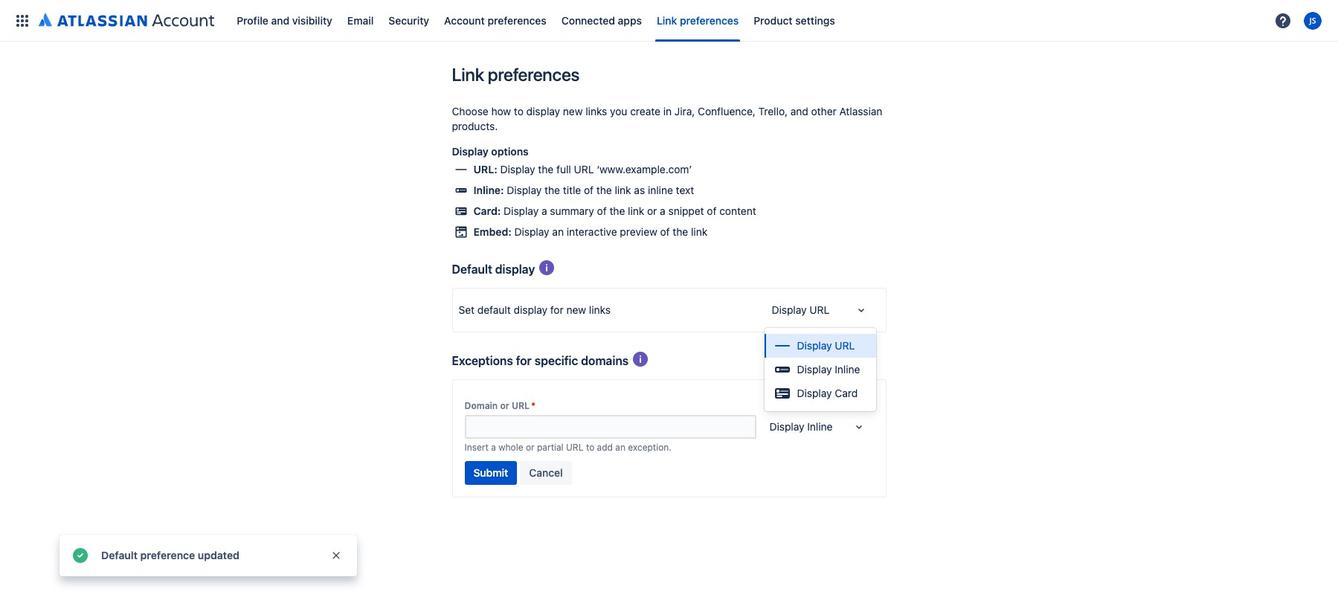 Task type: locate. For each thing, give the bounding box(es) containing it.
1 horizontal spatial and
[[791, 105, 809, 118]]

link left 'as'
[[615, 184, 632, 196]]

0 horizontal spatial an
[[553, 226, 564, 238]]

default display
[[452, 262, 535, 276]]

or right whole
[[526, 442, 535, 453]]

url:
[[474, 163, 498, 176]]

new for display
[[563, 105, 583, 118]]

of up 'interactive'
[[597, 205, 607, 217]]

banner
[[0, 0, 1339, 42]]

0 vertical spatial to
[[514, 105, 524, 118]]

1 horizontal spatial to
[[586, 442, 595, 453]]

1 horizontal spatial link
[[657, 14, 678, 26]]

1 vertical spatial link preferences
[[452, 64, 580, 85]]

1 vertical spatial display
[[495, 262, 535, 276]]

url: display the full url 'www.example.com'
[[474, 163, 692, 176]]

1 vertical spatial open image
[[850, 418, 868, 436]]

display inline up display card
[[798, 363, 861, 376]]

0 vertical spatial links
[[586, 105, 608, 118]]

and left other
[[791, 105, 809, 118]]

0 vertical spatial default
[[452, 262, 493, 276]]

links for display
[[586, 105, 608, 118]]

0 horizontal spatial and
[[271, 14, 290, 26]]

0 horizontal spatial or
[[500, 400, 510, 412]]

snippet
[[669, 205, 705, 217]]

link
[[615, 184, 632, 196], [628, 205, 645, 217], [691, 226, 708, 238]]

choose how to display new links you create in jira, confluence, trello, and other atlassian products.
[[452, 105, 883, 132]]

for
[[551, 304, 564, 316], [516, 354, 532, 367]]

link preferences up how
[[452, 64, 580, 85]]

display options
[[452, 145, 529, 158]]

to left add in the left of the page
[[586, 442, 595, 453]]

0 vertical spatial new
[[563, 105, 583, 118]]

manage profile menu element
[[9, 0, 1271, 41]]

link right apps
[[657, 14, 678, 26]]

1 vertical spatial link
[[452, 64, 484, 85]]

1 vertical spatial link
[[628, 205, 645, 217]]

links up domains
[[589, 304, 611, 316]]

submit button
[[465, 461, 517, 485]]

to right how
[[514, 105, 524, 118]]

a
[[542, 205, 547, 217], [660, 205, 666, 217], [491, 442, 496, 453]]

'www.example.com'
[[597, 163, 692, 176]]

display left info inline message icon
[[495, 262, 535, 276]]

preferences
[[488, 14, 547, 26], [680, 14, 739, 26], [488, 64, 580, 85]]

for down info inline message icon
[[551, 304, 564, 316]]

confluence,
[[698, 105, 756, 118]]

link
[[657, 14, 678, 26], [452, 64, 484, 85]]

new for for
[[567, 304, 587, 316]]

default
[[452, 262, 493, 276], [101, 549, 138, 562]]

trello,
[[759, 105, 788, 118]]

inline
[[835, 363, 861, 376], [808, 421, 833, 433]]

dismiss image
[[330, 550, 342, 562]]

and
[[271, 14, 290, 26], [791, 105, 809, 118]]

display
[[527, 105, 561, 118], [495, 262, 535, 276], [514, 304, 548, 316]]

cancel button
[[520, 461, 572, 485]]

and right profile
[[271, 14, 290, 26]]

link preferences right apps
[[657, 14, 739, 26]]

to
[[514, 105, 524, 118], [586, 442, 595, 453]]

set default display for new links
[[459, 304, 611, 316]]

domain
[[465, 400, 498, 412]]

0 vertical spatial open image
[[853, 301, 870, 319]]

new inside the choose how to display new links you create in jira, confluence, trello, and other atlassian products.
[[563, 105, 583, 118]]

1 horizontal spatial default
[[452, 262, 493, 276]]

domain or url *
[[465, 400, 536, 412]]

1 horizontal spatial inline
[[835, 363, 861, 376]]

link up choose
[[452, 64, 484, 85]]

display right how
[[527, 105, 561, 118]]

preview
[[620, 226, 658, 238]]

0 vertical spatial and
[[271, 14, 290, 26]]

0 vertical spatial or
[[648, 205, 658, 217]]

group
[[465, 461, 572, 485]]

links inside the choose how to display new links you create in jira, confluence, trello, and other atlassian products.
[[586, 105, 608, 118]]

preferences right account
[[488, 14, 547, 26]]

1 vertical spatial links
[[589, 304, 611, 316]]

for left specific
[[516, 354, 532, 367]]

display right default on the left
[[514, 304, 548, 316]]

to inside the choose how to display new links you create in jira, confluence, trello, and other atlassian products.
[[514, 105, 524, 118]]

0 vertical spatial inline
[[835, 363, 861, 376]]

insert
[[465, 442, 489, 453]]

atlassian
[[840, 105, 883, 118]]

or down inline at the top
[[648, 205, 658, 217]]

an right add in the left of the page
[[616, 442, 626, 453]]

inline: display the title of the link as inline text
[[474, 184, 695, 196]]

a right the insert
[[491, 442, 496, 453]]

1 vertical spatial display url
[[798, 339, 855, 352]]

or
[[648, 205, 658, 217], [500, 400, 510, 412], [526, 442, 535, 453]]

profile and visibility
[[237, 14, 333, 26]]

0 horizontal spatial inline
[[808, 421, 833, 433]]

0 vertical spatial link
[[615, 184, 632, 196]]

1 horizontal spatial or
[[526, 442, 535, 453]]

0 vertical spatial link preferences
[[657, 14, 739, 26]]

info inline message image
[[632, 351, 650, 368]]

new left you
[[563, 105, 583, 118]]

None text field
[[772, 303, 775, 318]]

display inline
[[798, 363, 861, 376], [770, 421, 833, 433]]

switch to... image
[[13, 12, 31, 29]]

you
[[610, 105, 628, 118]]

links left you
[[586, 105, 608, 118]]

preference
[[140, 549, 195, 562]]

1 horizontal spatial link preferences
[[657, 14, 739, 26]]

the up the preview
[[610, 205, 625, 217]]

card: display a summary of the link or a snippet of content
[[474, 205, 757, 217]]

0 horizontal spatial for
[[516, 354, 532, 367]]

connected
[[562, 14, 616, 26]]

the
[[538, 163, 554, 176], [545, 184, 560, 196], [597, 184, 612, 196], [610, 205, 625, 217], [673, 226, 689, 238]]

jira,
[[675, 105, 695, 118]]

new up specific
[[567, 304, 587, 316]]

url
[[574, 163, 594, 176], [810, 304, 830, 316], [835, 339, 855, 352], [512, 400, 530, 412], [566, 442, 584, 453]]

an down summary
[[553, 226, 564, 238]]

0 vertical spatial for
[[551, 304, 564, 316]]

link inside "manage profile menu" element
[[657, 14, 678, 26]]

None text field
[[770, 420, 773, 435]]

account image
[[1305, 12, 1323, 29]]

display card
[[798, 387, 858, 400]]

link up the preview
[[628, 205, 645, 217]]

text
[[676, 184, 695, 196]]

domains
[[581, 354, 629, 367]]

0 vertical spatial an
[[553, 226, 564, 238]]

open image for display inline
[[850, 418, 868, 436]]

the down snippet
[[673, 226, 689, 238]]

1 horizontal spatial for
[[551, 304, 564, 316]]

display inline down display card
[[770, 421, 833, 433]]

2 vertical spatial or
[[526, 442, 535, 453]]

links
[[586, 105, 608, 118], [589, 304, 611, 316]]

banner containing profile and visibility
[[0, 0, 1339, 42]]

1 vertical spatial to
[[586, 442, 595, 453]]

0 horizontal spatial to
[[514, 105, 524, 118]]

a left summary
[[542, 205, 547, 217]]

of right the title
[[584, 184, 594, 196]]

display
[[452, 145, 489, 158], [501, 163, 536, 176], [507, 184, 542, 196], [504, 205, 539, 217], [515, 226, 550, 238], [772, 304, 807, 316], [798, 339, 833, 352], [798, 363, 833, 376], [798, 387, 833, 400], [770, 421, 805, 433]]

title
[[563, 184, 581, 196]]

updated
[[198, 549, 240, 562]]

card
[[835, 387, 858, 400]]

account
[[444, 14, 485, 26]]

inline
[[648, 184, 673, 196]]

profile
[[237, 14, 269, 26]]

an
[[553, 226, 564, 238], [616, 442, 626, 453]]

links for for
[[589, 304, 611, 316]]

product settings link
[[750, 9, 840, 32]]

inline up card at right
[[835, 363, 861, 376]]

a down inline at the top
[[660, 205, 666, 217]]

the up card: display a summary of the link or a snippet of content
[[597, 184, 612, 196]]

None field
[[466, 417, 755, 438]]

open image
[[853, 301, 870, 319], [850, 418, 868, 436]]

1 vertical spatial default
[[101, 549, 138, 562]]

new
[[563, 105, 583, 118], [567, 304, 587, 316]]

options
[[492, 145, 529, 158]]

0 vertical spatial link
[[657, 14, 678, 26]]

preferences left 'product'
[[680, 14, 739, 26]]

0 horizontal spatial link
[[452, 64, 484, 85]]

add
[[597, 442, 613, 453]]

0 vertical spatial display inline
[[798, 363, 861, 376]]

0 horizontal spatial default
[[101, 549, 138, 562]]

exception.
[[628, 442, 672, 453]]

1 vertical spatial and
[[791, 105, 809, 118]]

or right domain
[[500, 400, 510, 412]]

display url
[[772, 304, 830, 316], [798, 339, 855, 352]]

link down snippet
[[691, 226, 708, 238]]

1 horizontal spatial a
[[542, 205, 547, 217]]

default up set
[[452, 262, 493, 276]]

inline down display card
[[808, 421, 833, 433]]

default left preference
[[101, 549, 138, 562]]

display inside the choose how to display new links you create in jira, confluence, trello, and other atlassian products.
[[527, 105, 561, 118]]

default for default display
[[452, 262, 493, 276]]

1 vertical spatial new
[[567, 304, 587, 316]]

0 horizontal spatial a
[[491, 442, 496, 453]]

link preferences
[[657, 14, 739, 26], [452, 64, 580, 85]]

of
[[584, 184, 594, 196], [597, 205, 607, 217], [707, 205, 717, 217], [661, 226, 670, 238]]

1 vertical spatial an
[[616, 442, 626, 453]]

*
[[532, 400, 536, 412]]

0 vertical spatial display
[[527, 105, 561, 118]]

link for or
[[628, 205, 645, 217]]



Task type: vqa. For each thing, say whether or not it's contained in the screenshot.


Task type: describe. For each thing, give the bounding box(es) containing it.
embed: display an interactive preview of the link
[[474, 226, 708, 238]]

full
[[557, 163, 571, 176]]

apps
[[618, 14, 642, 26]]

choose
[[452, 105, 489, 118]]

inline:
[[474, 184, 504, 196]]

info inline message image
[[538, 259, 556, 277]]

1 vertical spatial for
[[516, 354, 532, 367]]

in
[[664, 105, 672, 118]]

other
[[812, 105, 837, 118]]

insert a whole or partial url to add an exception.
[[465, 442, 672, 453]]

link preferences link
[[653, 9, 744, 32]]

connected apps link
[[557, 9, 647, 32]]

product settings
[[754, 14, 836, 26]]

preferences for account preferences link
[[488, 14, 547, 26]]

preferences up how
[[488, 64, 580, 85]]

2 horizontal spatial or
[[648, 205, 658, 217]]

1 vertical spatial display inline
[[770, 421, 833, 433]]

visibility
[[292, 14, 333, 26]]

security
[[389, 14, 430, 26]]

profile and visibility link
[[232, 9, 337, 32]]

account preferences link
[[440, 9, 551, 32]]

how
[[492, 105, 511, 118]]

embed:
[[474, 226, 512, 238]]

account preferences
[[444, 14, 547, 26]]

settings
[[796, 14, 836, 26]]

0 horizontal spatial link preferences
[[452, 64, 580, 85]]

exceptions for specific domains
[[452, 354, 629, 367]]

product
[[754, 14, 793, 26]]

0 vertical spatial display url
[[772, 304, 830, 316]]

2 vertical spatial display
[[514, 304, 548, 316]]

exceptions
[[452, 354, 513, 367]]

set
[[459, 304, 475, 316]]

specific
[[535, 354, 579, 367]]

preferences for link preferences link
[[680, 14, 739, 26]]

link for as
[[615, 184, 632, 196]]

email link
[[343, 9, 378, 32]]

create
[[631, 105, 661, 118]]

submit
[[474, 467, 509, 479]]

group containing submit
[[465, 461, 572, 485]]

security link
[[384, 9, 434, 32]]

products.
[[452, 120, 498, 132]]

the left the title
[[545, 184, 560, 196]]

default
[[478, 304, 511, 316]]

1 vertical spatial inline
[[808, 421, 833, 433]]

as
[[634, 184, 645, 196]]

1 horizontal spatial an
[[616, 442, 626, 453]]

2 vertical spatial link
[[691, 226, 708, 238]]

connected apps
[[562, 14, 642, 26]]

the left full
[[538, 163, 554, 176]]

card:
[[474, 205, 501, 217]]

email
[[348, 14, 374, 26]]

cancel
[[529, 467, 563, 479]]

default preference updated
[[101, 549, 240, 562]]

2 horizontal spatial a
[[660, 205, 666, 217]]

interactive
[[567, 226, 617, 238]]

and inside the choose how to display new links you create in jira, confluence, trello, and other atlassian products.
[[791, 105, 809, 118]]

content
[[720, 205, 757, 217]]

summary
[[550, 205, 595, 217]]

help image
[[1275, 12, 1293, 29]]

default for default preference updated
[[101, 549, 138, 562]]

link preferences inside "manage profile menu" element
[[657, 14, 739, 26]]

1 vertical spatial or
[[500, 400, 510, 412]]

of right the preview
[[661, 226, 670, 238]]

partial
[[537, 442, 564, 453]]

and inside "manage profile menu" element
[[271, 14, 290, 26]]

of right snippet
[[707, 205, 717, 217]]

whole
[[499, 442, 524, 453]]

open image for display url
[[853, 301, 870, 319]]



